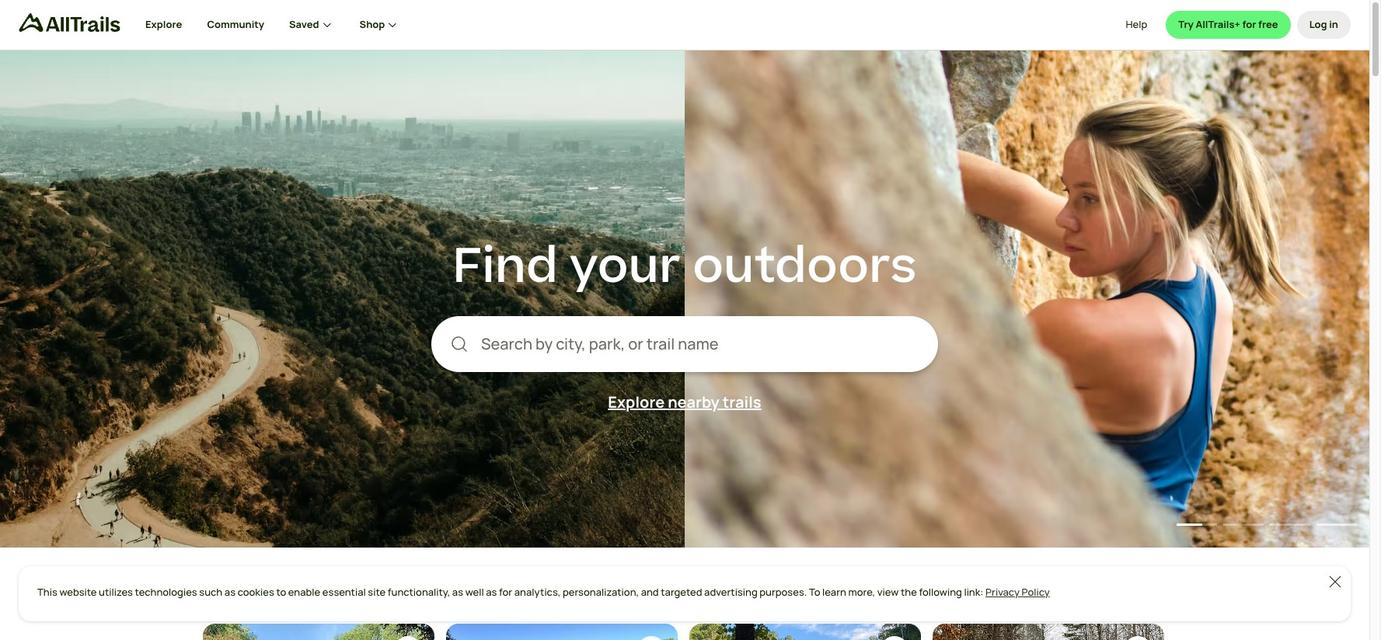 Task type: describe. For each thing, give the bounding box(es) containing it.
try alltrails+ for free link
[[1167, 11, 1291, 39]]

essential
[[323, 586, 366, 600]]

saved link
[[289, 0, 335, 50]]

explore for explore
[[145, 17, 182, 31]]

community
[[207, 17, 264, 31]]

try
[[1179, 17, 1194, 31]]

in
[[1330, 17, 1339, 31]]

privacy policy link
[[986, 586, 1050, 601]]

shop link
[[360, 0, 401, 50]]

explore nearby trails link
[[608, 392, 762, 413]]

alltrails+
[[1196, 17, 1241, 31]]

site
[[368, 586, 386, 600]]

cookies
[[238, 586, 274, 600]]

utilizes
[[99, 586, 133, 600]]

saved button
[[289, 0, 360, 50]]

well
[[466, 586, 484, 600]]

shop
[[360, 17, 385, 31]]

privacy
[[986, 586, 1020, 600]]

purposes.
[[760, 586, 807, 600]]

explore for explore nearby trails
[[608, 392, 665, 413]]

technologies
[[135, 586, 197, 600]]

more,
[[849, 586, 876, 600]]

analytics,
[[515, 586, 561, 600]]

help
[[1126, 17, 1148, 31]]

link:
[[965, 586, 984, 600]]

such
[[199, 586, 223, 600]]

near
[[378, 583, 431, 616]]

favorites
[[270, 583, 372, 616]]

your
[[570, 233, 681, 302]]

find
[[453, 233, 558, 302]]

the
[[901, 586, 917, 600]]

3 as from the left
[[486, 586, 497, 600]]



Task type: locate. For each thing, give the bounding box(es) containing it.
alltrails image
[[19, 13, 121, 32]]

saved
[[289, 17, 319, 31]]

this
[[37, 586, 57, 600]]

for left "free" at the right of page
[[1243, 17, 1257, 31]]

Search by city, park, or trail name field
[[481, 333, 920, 356]]

explore
[[145, 17, 182, 31], [608, 392, 665, 413]]

2 horizontal spatial as
[[486, 586, 497, 600]]

as right such
[[225, 586, 236, 600]]

free
[[1259, 17, 1279, 31]]

2 as from the left
[[452, 586, 463, 600]]

0 horizontal spatial for
[[499, 586, 513, 600]]

cookie consent banner dialog
[[19, 567, 1351, 622]]

0 vertical spatial explore
[[145, 17, 182, 31]]

explore nearby trails
[[608, 392, 762, 413]]

and
[[641, 586, 659, 600]]

nearby
[[668, 392, 720, 413]]

dialog
[[0, 0, 1382, 641]]

0 horizontal spatial as
[[225, 586, 236, 600]]

explore link
[[145, 0, 182, 50]]

functionality,
[[388, 586, 450, 600]]

to
[[276, 586, 286, 600]]

log in
[[1310, 17, 1339, 31]]

find your outdoors
[[453, 233, 917, 302]]

None search field
[[432, 317, 939, 373]]

1 horizontal spatial as
[[452, 586, 463, 600]]

local favorites near charlotte
[[203, 583, 547, 616]]

close this dialog image
[[1328, 575, 1344, 590]]

log in link
[[1298, 11, 1351, 39]]

to
[[809, 586, 821, 600]]

explore left "community"
[[145, 17, 182, 31]]

a hiker with long brown hair under a green beanie and an orange shirt looks over a tree-filled valley, shielding their eyes with their hand from the sun. image
[[0, 51, 1370, 548]]

policy
[[1022, 586, 1050, 600]]

advertising
[[705, 586, 758, 600]]

personalization,
[[563, 586, 639, 600]]

charlotte
[[437, 583, 547, 616]]

try alltrails+ for free
[[1179, 17, 1279, 31]]

1 horizontal spatial explore
[[608, 392, 665, 413]]

view
[[878, 586, 899, 600]]

community link
[[207, 0, 264, 50]]

for right "well"
[[499, 586, 513, 600]]

outdoors
[[693, 233, 917, 302]]

trails
[[723, 392, 762, 413]]

website
[[59, 586, 97, 600]]

1 as from the left
[[225, 586, 236, 600]]

as
[[225, 586, 236, 600], [452, 586, 463, 600], [486, 586, 497, 600]]

1 vertical spatial for
[[499, 586, 513, 600]]

1 horizontal spatial for
[[1243, 17, 1257, 31]]

following
[[919, 586, 963, 600]]

enable
[[288, 586, 321, 600]]

local
[[203, 583, 265, 616]]

1 vertical spatial explore
[[608, 392, 665, 413]]

explore left "nearby"
[[608, 392, 665, 413]]

shop button
[[360, 0, 401, 50]]

learn
[[823, 586, 847, 600]]

alltrails link
[[19, 13, 145, 39]]

0 vertical spatial for
[[1243, 17, 1257, 31]]

as left "well"
[[452, 586, 463, 600]]

this website utilizes technologies such as cookies to enable essential site functionality, as well as for analytics, personalization, and targeted advertising purposes. to learn more, view the following link: privacy policy
[[37, 586, 1050, 600]]

0 horizontal spatial explore
[[145, 17, 182, 31]]

for inside cookie consent banner dialog
[[499, 586, 513, 600]]

for
[[1243, 17, 1257, 31], [499, 586, 513, 600]]

as right "well"
[[486, 586, 497, 600]]

targeted
[[661, 586, 703, 600]]

log
[[1310, 17, 1328, 31]]

help link
[[1126, 11, 1148, 39]]

charlotte link
[[437, 583, 547, 616]]



Task type: vqa. For each thing, say whether or not it's contained in the screenshot.
Add To List image
no



